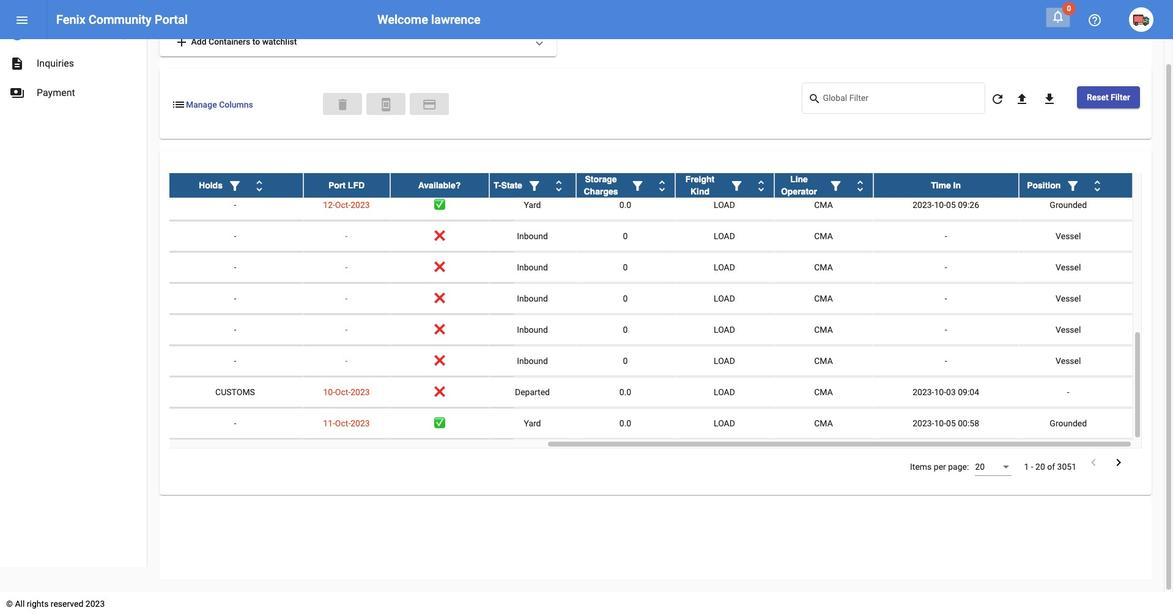 Task type: vqa. For each thing, say whether or not it's contained in the screenshot.
payment button
yes



Task type: locate. For each thing, give the bounding box(es) containing it.
❌
[[434, 169, 445, 179], [434, 231, 445, 241], [434, 263, 445, 272], [434, 294, 445, 304], [434, 325, 445, 335], [434, 356, 445, 366], [434, 387, 445, 397]]

unfold_more button
[[247, 173, 272, 198], [547, 173, 572, 198], [650, 173, 675, 198], [749, 173, 774, 198], [849, 173, 873, 198], [1086, 173, 1111, 198]]

refresh button
[[986, 86, 1011, 111]]

filter_alt right position
[[1066, 179, 1081, 194]]

3 unfold_more from the left
[[655, 179, 670, 194]]

1 2023- from the top
[[913, 200, 935, 210]]

1 vertical spatial oct-
[[335, 387, 351, 397]]

oct- for 11-
[[335, 419, 351, 428]]

1 inbound from the top
[[517, 169, 548, 179]]

2 cma from the top
[[815, 200, 834, 210]]

unfold_more for storage charges
[[655, 179, 670, 194]]

6 unfold_more button from the left
[[1086, 173, 1111, 198]]

no color image containing navigate_before
[[1087, 455, 1102, 470]]

0.0 for 11-oct-2023
[[620, 419, 632, 428]]

refresh
[[991, 92, 1006, 107]]

2023-10-05 00:58
[[913, 419, 980, 428]]

load for 6th row from the top
[[714, 294, 736, 304]]

delete
[[336, 97, 350, 112]]

3 oct- from the top
[[335, 419, 351, 428]]

load for first row from the top
[[714, 169, 736, 179]]

2 column header from the left
[[489, 173, 576, 198]]

0.0
[[620, 200, 632, 210], [620, 387, 632, 397], [620, 419, 632, 428]]

no color image containing payments
[[10, 86, 24, 100]]

10- for 2023-10-05 00:58
[[935, 419, 947, 428]]

5 row from the top
[[0, 252, 1133, 283]]

grounded for 2023-10-05 00:58
[[1051, 419, 1088, 428]]

12-oct-2023
[[323, 200, 370, 210]]

0 vertical spatial grounded
[[1051, 200, 1088, 210]]

4 vessel from the top
[[1057, 294, 1082, 304]]

oct- up "11-oct-2023"
[[335, 387, 351, 397]]

no color image containing file_download
[[1043, 92, 1058, 107]]

oct- down 10-oct-2023
[[335, 419, 351, 428]]

cma
[[815, 169, 834, 179], [815, 200, 834, 210], [815, 231, 834, 241], [815, 263, 834, 272], [815, 294, 834, 304], [815, 325, 834, 335], [815, 356, 834, 366], [815, 387, 834, 397], [815, 419, 834, 428]]

© all rights reserved 2023
[[6, 599, 105, 609]]

1 05 from the top
[[947, 200, 957, 210]]

oct- down port lfd
[[335, 200, 351, 210]]

4 row from the top
[[0, 221, 1133, 252]]

community
[[89, 12, 152, 27]]

2023- down the 2023-10-03 09:04
[[913, 419, 935, 428]]

2 unfold_more button from the left
[[547, 173, 572, 198]]

manage
[[186, 100, 217, 109]]

4 load from the top
[[714, 263, 736, 272]]

no color image containing help_outline
[[1088, 13, 1103, 28]]

1 vertical spatial 0.0
[[620, 387, 632, 397]]

1 yard from the top
[[524, 200, 541, 210]]

oct-
[[335, 200, 351, 210], [335, 387, 351, 397], [335, 419, 351, 428]]

no color image containing navigate_next
[[1112, 455, 1127, 470]]

05
[[947, 200, 957, 210], [947, 419, 957, 428]]

1 grounded from the top
[[1051, 200, 1088, 210]]

2 grounded from the top
[[1051, 419, 1088, 428]]

3 filter_alt button from the left
[[626, 173, 650, 198]]

2023- left 03 on the bottom right
[[913, 387, 935, 397]]

20
[[976, 462, 986, 472], [1036, 462, 1046, 472]]

no color image containing description
[[10, 56, 24, 71]]

unfold_more for position
[[1091, 179, 1106, 194]]

0.0 for 10-oct-2023
[[620, 387, 632, 397]]

load for 4th row from the bottom of the page
[[714, 325, 736, 335]]

watch_later
[[10, 27, 24, 42]]

payments
[[10, 86, 24, 100]]

3 cma from the top
[[815, 231, 834, 241]]

load
[[714, 169, 736, 179], [714, 200, 736, 210], [714, 231, 736, 241], [714, 263, 736, 272], [714, 294, 736, 304], [714, 325, 736, 335], [714, 356, 736, 366], [714, 387, 736, 397], [714, 419, 736, 428]]

05 left 00:58 at right
[[947, 419, 957, 428]]

5 0 from the top
[[623, 325, 628, 335]]

1 oct- from the top
[[335, 200, 351, 210]]

filter_alt right the freight kind
[[730, 179, 745, 194]]

grounded
[[1051, 200, 1088, 210], [1051, 419, 1088, 428]]

time
[[932, 181, 952, 190]]

2 unfold_more from the left
[[552, 179, 567, 194]]

2 load from the top
[[714, 200, 736, 210]]

2 oct- from the top
[[335, 387, 351, 397]]

1 horizontal spatial 20
[[1036, 462, 1046, 472]]

2023- for 2023-10-05 09:26
[[913, 200, 935, 210]]

no color image inside book_online button
[[379, 97, 394, 112]]

6 inbound from the top
[[517, 356, 548, 366]]

unfold_more for line operator
[[854, 179, 868, 194]]

0.0 for 12-oct-2023
[[620, 200, 632, 210]]

2 yard from the top
[[524, 419, 541, 428]]

filter_alt right line operator
[[829, 179, 844, 194]]

10- down time
[[935, 200, 947, 210]]

yard
[[524, 200, 541, 210], [524, 419, 541, 428]]

unfold_more for t-state
[[552, 179, 567, 194]]

no color image containing notifications_none
[[1052, 9, 1066, 24]]

1 0.0 from the top
[[620, 200, 632, 210]]

0
[[623, 169, 628, 179], [623, 231, 628, 241], [623, 263, 628, 272], [623, 294, 628, 304], [623, 325, 628, 335], [623, 356, 628, 366]]

payment
[[422, 97, 437, 112]]

navigate_before
[[1087, 455, 1102, 470]]

grounded up the 3051
[[1051, 419, 1088, 428]]

3 0 from the top
[[623, 263, 628, 272]]

3 vessel from the top
[[1057, 263, 1082, 272]]

no color image containing payment
[[422, 97, 437, 112]]

5 unfold_more button from the left
[[849, 173, 873, 198]]

load for fifth row from the top of the page
[[714, 263, 736, 272]]

grid containing filter_alt
[[0, 159, 1143, 449]]

unfold_more button for holds
[[247, 173, 272, 198]]

load for row containing customs
[[714, 387, 736, 397]]

2 05 from the top
[[947, 419, 957, 428]]

freight
[[686, 174, 715, 184]]

filter_alt right state
[[528, 179, 542, 194]]

1 filter_alt button from the left
[[223, 173, 247, 198]]

10- for 2023-10-03 09:04
[[935, 387, 947, 397]]

load for 3rd row from the bottom of the page
[[714, 356, 736, 366]]

unfold_more
[[252, 179, 267, 194], [552, 179, 567, 194], [655, 179, 670, 194], [754, 179, 769, 194], [854, 179, 868, 194], [1091, 179, 1106, 194]]

0 vertical spatial oct-
[[335, 200, 351, 210]]

2 row from the top
[[0, 173, 1133, 198]]

9 cma from the top
[[815, 419, 834, 428]]

per
[[935, 462, 947, 472]]

no color image containing refresh
[[991, 92, 1006, 107]]

1 vertical spatial yard
[[524, 419, 541, 428]]

2023 up "11-oct-2023"
[[351, 387, 370, 397]]

2 0 from the top
[[623, 231, 628, 241]]

no color image
[[15, 13, 29, 28], [1088, 13, 1103, 28], [10, 27, 24, 42], [10, 86, 24, 100], [991, 92, 1006, 107], [1015, 92, 1030, 107], [228, 179, 242, 194], [252, 179, 267, 194], [528, 179, 542, 194], [631, 179, 645, 194], [754, 179, 769, 194], [829, 179, 844, 194], [1091, 179, 1106, 194], [1087, 455, 1102, 470], [1112, 455, 1127, 470]]

2 vertical spatial 2023-
[[913, 419, 935, 428]]

menu
[[15, 13, 29, 28]]

1 load from the top
[[714, 169, 736, 179]]

fenix
[[56, 12, 86, 27]]

9 load from the top
[[714, 419, 736, 428]]

8 row from the top
[[0, 346, 1133, 377]]

20 left of
[[1036, 462, 1046, 472]]

6 unfold_more from the left
[[1091, 179, 1106, 194]]

1 20 from the left
[[976, 462, 986, 472]]

yard down t-state filter_alt
[[524, 200, 541, 210]]

1 unfold_more button from the left
[[247, 173, 272, 198]]

1 vertical spatial grounded
[[1051, 419, 1088, 428]]

1 unfold_more from the left
[[252, 179, 267, 194]]

9 row from the top
[[0, 377, 1133, 408]]

2 20 from the left
[[1036, 462, 1046, 472]]

0 vertical spatial ✅
[[434, 200, 445, 210]]

4 filter_alt button from the left
[[725, 173, 749, 198]]

no color image containing watch_later
[[10, 27, 24, 42]]

10-
[[935, 200, 947, 210], [323, 387, 335, 397], [935, 387, 947, 397], [935, 419, 947, 428]]

filter_alt button for storage charges
[[626, 173, 650, 198]]

3 load from the top
[[714, 231, 736, 241]]

filter_alt right storage charges
[[631, 179, 645, 194]]

1 0 from the top
[[623, 169, 628, 179]]

11-oct-2023
[[323, 419, 370, 428]]

2023-
[[913, 200, 935, 210], [913, 387, 935, 397], [913, 419, 935, 428]]

payment
[[37, 87, 75, 99]]

20 right page:
[[976, 462, 986, 472]]

05 left 09:26
[[947, 200, 957, 210]]

2 0.0 from the top
[[620, 387, 632, 397]]

row containing customs
[[0, 377, 1133, 408]]

yard for 11-oct-2023
[[524, 419, 541, 428]]

0 vertical spatial 05
[[947, 200, 957, 210]]

3 filter_alt from the left
[[631, 179, 645, 194]]

inbound
[[517, 169, 548, 179], [517, 231, 548, 241], [517, 263, 548, 272], [517, 294, 548, 304], [517, 325, 548, 335], [517, 356, 548, 366]]

2023- down time
[[913, 200, 935, 210]]

unfold_more button for t-state
[[547, 173, 572, 198]]

0 vertical spatial 0.0
[[620, 200, 632, 210]]

5 unfold_more from the left
[[854, 179, 868, 194]]

filter_alt button for freight kind
[[725, 173, 749, 198]]

row
[[0, 159, 1133, 190], [0, 173, 1133, 198], [0, 190, 1133, 221], [0, 221, 1133, 252], [0, 252, 1133, 283], [0, 283, 1133, 315], [0, 315, 1133, 346], [0, 346, 1133, 377], [0, 377, 1133, 408], [0, 408, 1133, 440]]

filter_alt right the holds
[[228, 179, 242, 194]]

unfold_more button for storage charges
[[650, 173, 675, 198]]

load for 4th row
[[714, 231, 736, 241]]

0 vertical spatial 2023-
[[913, 200, 935, 210]]

navigation
[[0, 15, 147, 108]]

grid
[[0, 159, 1143, 449]]

no color image inside file_download button
[[1043, 92, 1058, 107]]

filter_alt button
[[223, 173, 247, 198], [523, 173, 547, 198], [626, 173, 650, 198], [725, 173, 749, 198], [824, 173, 849, 198], [1062, 173, 1086, 198]]

5 load from the top
[[714, 294, 736, 304]]

2 ✅ from the top
[[434, 419, 445, 428]]

3 2023- from the top
[[913, 419, 935, 428]]

payment button
[[410, 93, 449, 115]]

yard down departed
[[524, 419, 541, 428]]

no color image inside navigate_next button
[[1112, 455, 1127, 470]]

grounded down position filter_alt
[[1051, 200, 1088, 210]]

0 vertical spatial yard
[[524, 200, 541, 210]]

1 filter_alt from the left
[[228, 179, 242, 194]]

no color image
[[1052, 9, 1066, 24], [10, 56, 24, 71], [809, 92, 824, 106], [1043, 92, 1058, 107], [171, 97, 186, 112], [379, 97, 394, 112], [422, 97, 437, 112], [552, 179, 567, 194], [655, 179, 670, 194], [730, 179, 745, 194], [854, 179, 868, 194], [1066, 179, 1081, 194]]

delete image
[[336, 97, 350, 112]]

2023 down lfd
[[351, 200, 370, 210]]

available?
[[418, 181, 461, 190]]

filter_alt button for t-state
[[523, 173, 547, 198]]

4 unfold_more button from the left
[[749, 173, 774, 198]]

all
[[15, 599, 25, 609]]

2 vertical spatial oct-
[[335, 419, 351, 428]]

holds filter_alt
[[199, 179, 242, 194]]

7 load from the top
[[714, 356, 736, 366]]

column header
[[167, 173, 303, 198], [489, 173, 576, 198], [576, 173, 675, 198], [675, 173, 775, 198], [775, 173, 874, 198], [1020, 173, 1133, 198]]

0 horizontal spatial 20
[[976, 462, 986, 472]]

1 vertical spatial ✅
[[434, 419, 445, 428]]

no color image containing book_online
[[379, 97, 394, 112]]

4 inbound from the top
[[517, 294, 548, 304]]

2 vertical spatial 0.0
[[620, 419, 632, 428]]

kind
[[691, 187, 710, 197]]

items per page:
[[911, 462, 970, 472]]

port
[[329, 181, 346, 190]]

navigate_next button
[[1108, 455, 1131, 473]]

1 vertical spatial 2023-
[[913, 387, 935, 397]]

holds
[[199, 181, 223, 190]]

4 unfold_more from the left
[[754, 179, 769, 194]]

6 row from the top
[[0, 283, 1133, 315]]

book_online
[[379, 97, 394, 112]]

no color image inside "notifications_none" popup button
[[1052, 9, 1066, 24]]

5 ❌ from the top
[[434, 325, 445, 335]]

no color image inside payment button
[[422, 97, 437, 112]]

vessel
[[1057, 169, 1082, 179], [1057, 231, 1082, 241], [1057, 263, 1082, 272], [1057, 294, 1082, 304], [1057, 325, 1082, 335], [1057, 356, 1082, 366]]

columns
[[219, 100, 253, 109]]

no color image containing file_upload
[[1015, 92, 1030, 107]]

10- left 00:58 at right
[[935, 419, 947, 428]]

2023 right 11-
[[351, 419, 370, 428]]

6 ❌ from the top
[[434, 356, 445, 366]]

1 vertical spatial 05
[[947, 419, 957, 428]]

no color image inside navigation
[[10, 56, 24, 71]]

1 column header from the left
[[167, 173, 303, 198]]

✅ for 11-oct-2023
[[434, 419, 445, 428]]

2 2023- from the top
[[913, 387, 935, 397]]

2 filter_alt button from the left
[[523, 173, 547, 198]]

no color image containing menu
[[15, 13, 29, 28]]

5 filter_alt button from the left
[[824, 173, 849, 198]]

5 filter_alt from the left
[[829, 179, 844, 194]]

10- left 09:04
[[935, 387, 947, 397]]

time in
[[932, 181, 962, 190]]

1 ✅ from the top
[[434, 200, 445, 210]]

8 load from the top
[[714, 387, 736, 397]]

filter
[[1112, 92, 1131, 102]]

09:04
[[959, 387, 980, 397]]

container availability
[[37, 28, 128, 40]]

2 filter_alt from the left
[[528, 179, 542, 194]]

6 load from the top
[[714, 325, 736, 335]]

6 filter_alt button from the left
[[1062, 173, 1086, 198]]

3 unfold_more button from the left
[[650, 173, 675, 198]]



Task type: describe. For each thing, give the bounding box(es) containing it.
row containing filter_alt
[[0, 173, 1133, 198]]

3 column header from the left
[[576, 173, 675, 198]]

page:
[[949, 462, 970, 472]]

no color image inside file_upload button
[[1015, 92, 1030, 107]]

navigate_next
[[1112, 455, 1127, 470]]

2 inbound from the top
[[517, 231, 548, 241]]

no color image containing list
[[171, 97, 186, 112]]

Global Watchlist Filter field
[[824, 95, 980, 105]]

file_download button
[[1038, 86, 1063, 111]]

unfold_more for holds
[[252, 179, 267, 194]]

position filter_alt
[[1028, 179, 1081, 194]]

6 0 from the top
[[623, 356, 628, 366]]

05 for 00:58
[[947, 419, 957, 428]]

5 column header from the left
[[775, 173, 874, 198]]

11-
[[323, 419, 335, 428]]

6 column header from the left
[[1020, 173, 1133, 198]]

departed
[[515, 387, 550, 397]]

1 - 20 of 3051
[[1025, 462, 1077, 472]]

navigation containing watch_later
[[0, 15, 147, 108]]

list manage columns
[[171, 97, 253, 112]]

2 ❌ from the top
[[434, 231, 445, 241]]

lfd
[[348, 181, 365, 190]]

state
[[502, 181, 523, 190]]

help_outline
[[1088, 13, 1103, 28]]

no color image inside menu 'button'
[[15, 13, 29, 28]]

container
[[37, 28, 79, 40]]

3051
[[1058, 462, 1077, 472]]

charges
[[584, 187, 619, 197]]

help_outline button
[[1083, 7, 1108, 32]]

line
[[791, 174, 808, 184]]

available? column header
[[390, 173, 489, 198]]

1 ❌ from the top
[[434, 169, 445, 179]]

2023 for 12-oct-2023
[[351, 200, 370, 210]]

availability
[[81, 28, 128, 40]]

7 ❌ from the top
[[434, 387, 445, 397]]

09:26
[[959, 200, 980, 210]]

items
[[911, 462, 932, 472]]

delete button
[[323, 93, 363, 115]]

lawrence
[[431, 12, 481, 27]]

welcome
[[378, 12, 428, 27]]

file_upload
[[1015, 92, 1030, 107]]

4 cma from the top
[[815, 263, 834, 272]]

filter_alt button for holds
[[223, 173, 247, 198]]

file_upload button
[[1011, 86, 1035, 111]]

4 0 from the top
[[623, 294, 628, 304]]

8 cma from the top
[[815, 387, 834, 397]]

book_online button
[[367, 93, 406, 115]]

3 ❌ from the top
[[434, 263, 445, 272]]

10- up 11-
[[323, 387, 335, 397]]

no color image containing search
[[809, 92, 824, 106]]

yard for 12-oct-2023
[[524, 200, 541, 210]]

storage charges
[[584, 174, 619, 197]]

line operator
[[782, 174, 818, 197]]

6 cma from the top
[[815, 325, 834, 335]]

2023 for 11-oct-2023
[[351, 419, 370, 428]]

grounded for 2023-10-05 09:26
[[1051, 200, 1088, 210]]

no color image inside help_outline popup button
[[1088, 13, 1103, 28]]

6 vessel from the top
[[1057, 356, 1082, 366]]

unfold_more button for position
[[1086, 173, 1111, 198]]

2023- for 2023-10-05 00:58
[[913, 419, 935, 428]]

welcome lawrence
[[378, 12, 481, 27]]

1 cma from the top
[[815, 169, 834, 179]]

storage
[[585, 174, 617, 184]]

load for tenth row from the top
[[714, 419, 736, 428]]

navigate_before button
[[1083, 455, 1105, 473]]

©
[[6, 599, 13, 609]]

5 cma from the top
[[815, 294, 834, 304]]

load for third row
[[714, 200, 736, 210]]

5 inbound from the top
[[517, 325, 548, 335]]

rights
[[27, 599, 49, 609]]

1 row from the top
[[0, 159, 1133, 190]]

05 for 09:26
[[947, 200, 957, 210]]

00:58
[[959, 419, 980, 428]]

menu button
[[10, 7, 34, 32]]

2 vessel from the top
[[1057, 231, 1082, 241]]

list
[[171, 97, 186, 112]]

time in column header
[[874, 173, 1020, 198]]

reserved
[[51, 599, 83, 609]]

oct- for 10-
[[335, 387, 351, 397]]

✅ for 12-oct-2023
[[434, 200, 445, 210]]

notifications_none
[[1052, 9, 1066, 24]]

description
[[10, 56, 24, 71]]

unfold_more button for line operator
[[849, 173, 873, 198]]

notifications_none button
[[1047, 7, 1071, 28]]

2023- for 2023-10-03 09:04
[[913, 387, 935, 397]]

of
[[1048, 462, 1056, 472]]

4 filter_alt from the left
[[730, 179, 745, 194]]

unfold_more for freight kind
[[754, 179, 769, 194]]

unfold_more button for freight kind
[[749, 173, 774, 198]]

6 filter_alt from the left
[[1066, 179, 1081, 194]]

fenix community portal
[[56, 12, 188, 27]]

port lfd column header
[[303, 173, 390, 198]]

reset filter button
[[1078, 86, 1141, 108]]

2023-10-03 09:04
[[913, 387, 980, 397]]

2023 right the reserved
[[86, 599, 105, 609]]

t-state filter_alt
[[494, 179, 542, 194]]

1 vessel from the top
[[1057, 169, 1082, 179]]

filter_alt button for line operator
[[824, 173, 849, 198]]

file_download
[[1043, 92, 1058, 107]]

10-oct-2023
[[323, 387, 370, 397]]

1
[[1025, 462, 1030, 472]]

2023 for 10-oct-2023
[[351, 387, 370, 397]]

position
[[1028, 181, 1062, 190]]

7 row from the top
[[0, 315, 1133, 346]]

freight kind
[[686, 174, 715, 197]]

4 column header from the left
[[675, 173, 775, 198]]

4 ❌ from the top
[[434, 294, 445, 304]]

3 row from the top
[[0, 190, 1133, 221]]

5 vessel from the top
[[1057, 325, 1082, 335]]

no color image inside refresh button
[[991, 92, 1006, 107]]

10 row from the top
[[0, 408, 1133, 440]]

oct- for 12-
[[335, 200, 351, 210]]

portal
[[155, 12, 188, 27]]

operator
[[782, 187, 818, 197]]

2023-10-05 09:26
[[913, 200, 980, 210]]

search
[[809, 92, 822, 105]]

customs
[[216, 387, 255, 397]]

3 inbound from the top
[[517, 263, 548, 272]]

7 cma from the top
[[815, 356, 834, 366]]

in
[[954, 181, 962, 190]]

filter_alt button for position
[[1062, 173, 1086, 198]]

10- for 2023-10-05 09:26
[[935, 200, 947, 210]]

t-
[[494, 181, 502, 190]]

12-
[[323, 200, 335, 210]]

inquiries
[[37, 58, 74, 69]]

reset filter
[[1088, 92, 1131, 102]]

03
[[947, 387, 957, 397]]

reset
[[1088, 92, 1109, 102]]

no color image inside navigate_before button
[[1087, 455, 1102, 470]]

port lfd
[[329, 181, 365, 190]]



